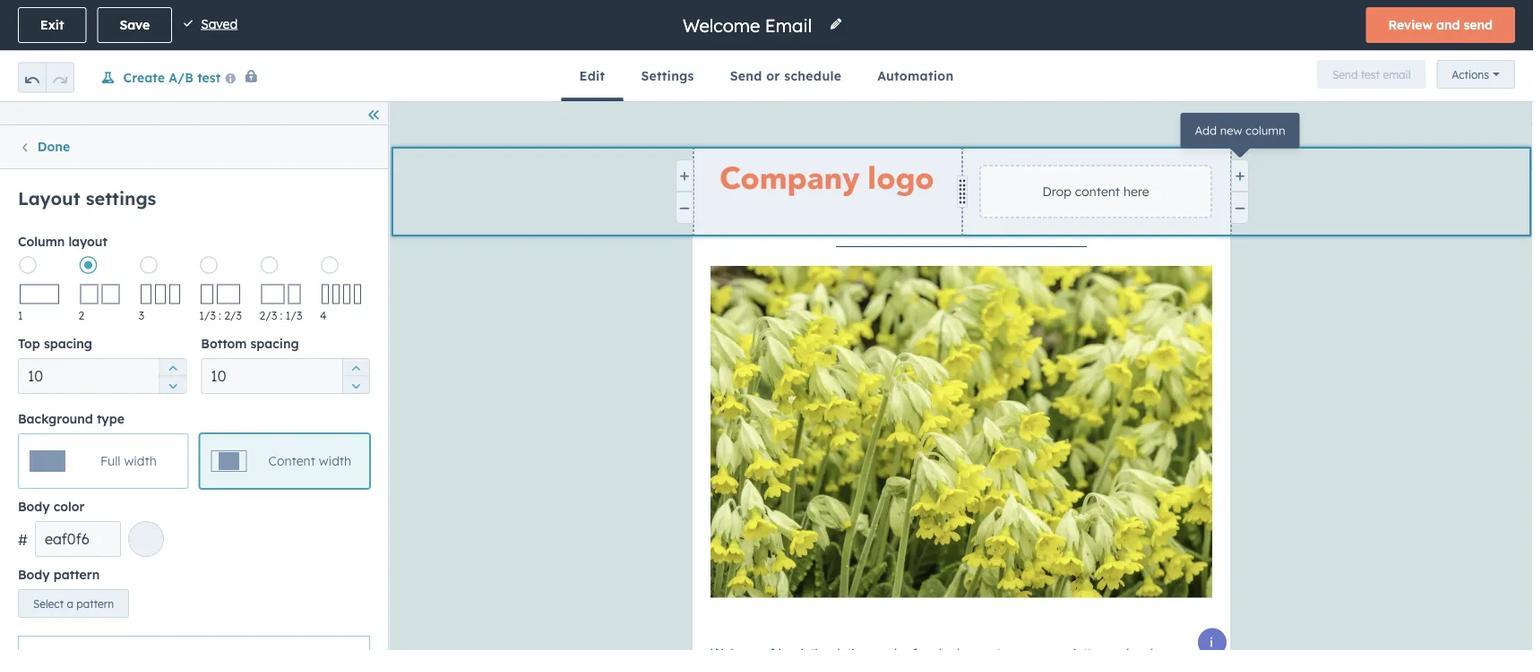 Task type: vqa. For each thing, say whether or not it's contained in the screenshot.
"Integrations" Button
no



Task type: describe. For each thing, give the bounding box(es) containing it.
content width
[[269, 454, 352, 469]]

and
[[1437, 17, 1461, 33]]

1/3 : 2/3
[[199, 309, 242, 322]]

column layout element
[[18, 256, 370, 326]]

content for content width
[[269, 454, 315, 469]]

Bottom spacing text field
[[201, 359, 370, 394]]

2 1/3 from the left
[[286, 309, 302, 322]]

group for top
[[159, 359, 186, 394]]

top spacing
[[18, 336, 92, 352]]

layout
[[18, 187, 80, 210]]

bottom spacing button
[[201, 326, 370, 394]]

body color
[[18, 499, 85, 515]]

bottom spacing
[[201, 336, 299, 352]]

pattern inside button
[[76, 598, 114, 611]]

settings
[[86, 187, 156, 210]]

spacing for top spacing
[[44, 336, 92, 352]]

send test email
[[1333, 68, 1411, 81]]

actions button
[[1437, 60, 1516, 89]]

2 2/3 from the left
[[260, 309, 277, 322]]

done button
[[19, 136, 70, 158]]

4
[[320, 309, 327, 322]]

top spacing button
[[18, 326, 187, 394]]

1 2/3 from the left
[[224, 309, 242, 322]]

content navigation
[[0, 125, 388, 169]]

group for bottom
[[342, 359, 369, 394]]

exit button
[[18, 7, 86, 43]]

width for content width
[[319, 454, 352, 469]]

saved
[[201, 16, 238, 32]]

send or schedule
[[730, 68, 842, 84]]

settings link
[[623, 51, 712, 101]]

select
[[33, 598, 64, 611]]

content for content
[[73, 139, 121, 155]]

full
[[100, 454, 121, 469]]

background
[[18, 412, 93, 427]]

content button
[[0, 126, 194, 169]]

review and send button
[[1367, 7, 1516, 43]]

2
[[78, 309, 84, 322]]

send test email button
[[1318, 60, 1427, 89]]

body for body pattern
[[18, 568, 50, 583]]

column
[[18, 234, 65, 250]]

send for send or schedule
[[730, 68, 763, 84]]

edit link
[[562, 51, 623, 101]]

2/3 : 1/3
[[260, 309, 302, 322]]

layout
[[69, 234, 107, 250]]

body pattern
[[18, 568, 100, 583]]



Task type: locate. For each thing, give the bounding box(es) containing it.
Content width checkbox
[[199, 434, 370, 490]]

save button
[[97, 7, 172, 43]]

2 spacing from the left
[[251, 336, 299, 352]]

1/3
[[199, 309, 216, 322], [286, 309, 302, 322]]

spacing down 2
[[44, 336, 92, 352]]

test right a/b
[[197, 69, 221, 85]]

bottom
[[201, 336, 247, 352]]

#
[[18, 532, 28, 550]]

2 horizontal spatial group
[[342, 359, 369, 394]]

send left email
[[1333, 68, 1359, 81]]

content down bottom spacing text box
[[269, 454, 315, 469]]

0 horizontal spatial test
[[197, 69, 221, 85]]

3
[[139, 309, 144, 322]]

save
[[120, 17, 150, 33]]

1 1/3 from the left
[[199, 309, 216, 322]]

type
[[97, 412, 124, 427]]

:
[[219, 309, 221, 322], [280, 309, 283, 322]]

1 body from the top
[[18, 499, 50, 515]]

: for 2/3
[[280, 309, 283, 322]]

send or schedule link
[[712, 51, 860, 101]]

spacing down 2/3 : 1/3
[[251, 336, 299, 352]]

full width
[[100, 454, 157, 469]]

group inside bottom spacing button
[[342, 359, 369, 394]]

: left 4
[[280, 309, 283, 322]]

edit
[[580, 68, 605, 84]]

body for body color
[[18, 499, 50, 515]]

body
[[18, 499, 50, 515], [18, 568, 50, 583]]

send inside button
[[1333, 68, 1359, 81]]

0 vertical spatial content
[[73, 139, 121, 155]]

1 horizontal spatial :
[[280, 309, 283, 322]]

0 horizontal spatial width
[[124, 454, 157, 469]]

2 body from the top
[[18, 568, 50, 583]]

create
[[123, 69, 165, 85]]

send
[[1333, 68, 1359, 81], [730, 68, 763, 84]]

automation link
[[860, 51, 972, 101]]

pattern
[[54, 568, 100, 583], [76, 598, 114, 611]]

layout settings
[[18, 187, 156, 210]]

alert
[[18, 637, 370, 651]]

pattern up select a pattern
[[54, 568, 100, 583]]

0 horizontal spatial 1/3
[[199, 309, 216, 322]]

1 horizontal spatial test
[[1362, 68, 1381, 81]]

: up bottom
[[219, 309, 221, 322]]

spacing for bottom spacing
[[251, 336, 299, 352]]

group
[[18, 51, 74, 101], [159, 359, 186, 394], [342, 359, 369, 394]]

0 horizontal spatial group
[[18, 51, 74, 101]]

1
[[18, 309, 23, 322]]

test left email
[[1362, 68, 1381, 81]]

spacing inside 'button'
[[44, 336, 92, 352]]

1/3 up bottom
[[199, 309, 216, 322]]

1 vertical spatial content
[[269, 454, 315, 469]]

exit
[[40, 17, 64, 33]]

a
[[67, 598, 73, 611]]

test
[[1362, 68, 1381, 81], [197, 69, 221, 85]]

0 vertical spatial pattern
[[54, 568, 100, 583]]

schedule
[[785, 68, 842, 84]]

group inside top spacing 'button'
[[159, 359, 186, 394]]

: for 1/3
[[219, 309, 221, 322]]

2 : from the left
[[280, 309, 283, 322]]

0 horizontal spatial spacing
[[44, 336, 92, 352]]

width for full width
[[124, 454, 157, 469]]

1 vertical spatial body
[[18, 568, 50, 583]]

color
[[54, 499, 85, 515]]

send for send test email
[[1333, 68, 1359, 81]]

1 horizontal spatial spacing
[[251, 336, 299, 352]]

background type
[[18, 412, 124, 427]]

Body color text field
[[35, 522, 121, 558]]

None field
[[681, 13, 819, 37]]

test inside send test email button
[[1362, 68, 1381, 81]]

1 horizontal spatial send
[[1333, 68, 1359, 81]]

content inside 'checkbox'
[[269, 454, 315, 469]]

review and send
[[1389, 17, 1494, 33]]

0 horizontal spatial :
[[219, 309, 221, 322]]

0 vertical spatial body
[[18, 499, 50, 515]]

settings
[[641, 68, 695, 84]]

select a pattern button
[[18, 590, 129, 619]]

automation
[[878, 68, 954, 84]]

top
[[18, 336, 40, 352]]

create a/b test button
[[85, 66, 259, 89], [100, 69, 221, 86]]

create a/b test
[[123, 69, 221, 85]]

1 horizontal spatial 2/3
[[260, 309, 277, 322]]

0 horizontal spatial content
[[73, 139, 121, 155]]

select a pattern
[[33, 598, 114, 611]]

body pattern element
[[18, 590, 370, 651]]

column layout
[[18, 234, 107, 250]]

width inside option
[[124, 454, 157, 469]]

0 horizontal spatial 2/3
[[224, 309, 242, 322]]

pattern right a
[[76, 598, 114, 611]]

body up select
[[18, 568, 50, 583]]

send left the or
[[730, 68, 763, 84]]

background type element
[[18, 434, 370, 490]]

content inside button
[[73, 139, 121, 155]]

1 width from the left
[[124, 454, 157, 469]]

Full width checkbox
[[18, 434, 189, 490]]

send
[[1464, 17, 1494, 33]]

or
[[767, 68, 781, 84]]

1 horizontal spatial 1/3
[[286, 309, 302, 322]]

Top spacing text field
[[18, 359, 187, 394]]

width inside 'checkbox'
[[319, 454, 352, 469]]

2/3 up 'bottom spacing'
[[260, 309, 277, 322]]

content
[[73, 139, 121, 155], [269, 454, 315, 469]]

actions
[[1453, 68, 1490, 81]]

1 spacing from the left
[[44, 336, 92, 352]]

2/3
[[224, 309, 242, 322], [260, 309, 277, 322]]

email
[[1384, 68, 1411, 81]]

2/3 up bottom
[[224, 309, 242, 322]]

1 horizontal spatial width
[[319, 454, 352, 469]]

a/b
[[169, 69, 194, 85]]

1 horizontal spatial group
[[159, 359, 186, 394]]

0 horizontal spatial send
[[730, 68, 763, 84]]

content right done
[[73, 139, 121, 155]]

body left color
[[18, 499, 50, 515]]

1 vertical spatial pattern
[[76, 598, 114, 611]]

1/3 left 4
[[286, 309, 302, 322]]

1 : from the left
[[219, 309, 221, 322]]

review
[[1389, 17, 1433, 33]]

spacing inside button
[[251, 336, 299, 352]]

2 width from the left
[[319, 454, 352, 469]]

done
[[37, 139, 70, 155]]

1 horizontal spatial content
[[269, 454, 315, 469]]

width
[[124, 454, 157, 469], [319, 454, 352, 469]]

spacing
[[44, 336, 92, 352], [251, 336, 299, 352]]



